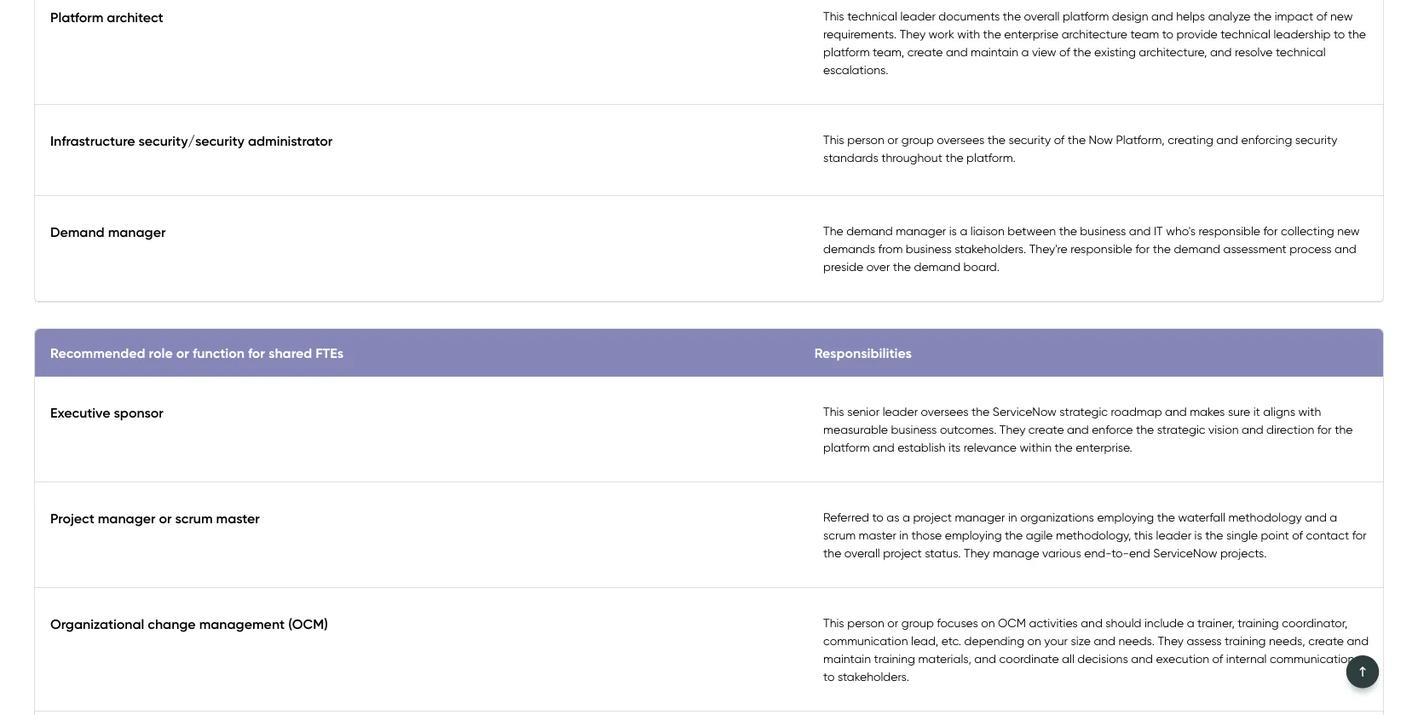 Task type: vqa. For each thing, say whether or not it's contained in the screenshot.
a inside the the Use the Platform Team Estimator to find out how many people you need to build your team and get a shareable estimate report.
yes



Task type: locate. For each thing, give the bounding box(es) containing it.
manager up 'manage'
[[955, 510, 1006, 524]]

0 vertical spatial new
[[1331, 8, 1354, 23]]

executive
[[50, 404, 110, 421]]

lead,
[[912, 634, 939, 648]]

0 horizontal spatial security
[[1009, 132, 1052, 147]]

get for get support
[[748, 71, 771, 87]]

demand down who's
[[1175, 241, 1221, 256]]

1 vertical spatial group
[[902, 616, 934, 630]]

maintain inside this technical leader documents the overall platform design and helps analyze the impact of new requirements. they work with the enterprise architecture team to provide technical leadership to the platform team, create and maintain a view of the existing architecture, and resolve technical escalations.
[[971, 44, 1019, 59]]

to right the referred
[[873, 510, 884, 524]]

training up needs, at the right bottom of the page
[[1239, 616, 1280, 630]]

relevance
[[964, 440, 1017, 454]]

1 vertical spatial person
[[848, 616, 885, 630]]

person for infrastructure security/security administrator
[[848, 132, 885, 147]]

for inside referred to as a project manager in organizations employing the waterfall methodology and a scrum master in those employing the agile methodology, this leader is the single point of contact for the overall project status. they manage various end-to-end servicenow projects.
[[1353, 528, 1367, 542]]

in up 'manage'
[[1009, 510, 1018, 524]]

stakeholders. down liaison in the top right of the page
[[955, 241, 1027, 256]]

should
[[1106, 616, 1142, 630]]

1 horizontal spatial get
[[748, 71, 771, 87]]

management
[[199, 616, 285, 632]]

design
[[1113, 8, 1149, 23]]

2 vertical spatial demand
[[915, 259, 961, 274]]

with
[[958, 26, 981, 41], [752, 361, 779, 377], [1299, 404, 1322, 419], [95, 610, 124, 627]]

your servicenow® platform team establishes, maintains, and extends servicenow as a strategic business platform in your organization. the strongest servicenow platform teams have the right number of people with the skills to support the now platform®.
[[752, 320, 1406, 377]]

2 horizontal spatial team
[[1284, 401, 1317, 418]]

0 vertical spatial platform
[[50, 8, 103, 25]]

of
[[1317, 8, 1328, 23], [1060, 44, 1071, 59], [1055, 132, 1065, 147], [1343, 340, 1355, 357], [1293, 528, 1304, 542], [1213, 651, 1224, 666]]

1 vertical spatial create
[[1029, 422, 1065, 437]]

for right contact
[[1353, 528, 1367, 542]]

strongest
[[964, 340, 1023, 357]]

within
[[1020, 440, 1052, 454]]

0 horizontal spatial team
[[927, 320, 960, 336]]

as up the right
[[1264, 320, 1279, 336]]

to right skills
[[837, 361, 850, 377]]

1 person from the top
[[848, 132, 885, 147]]

this up estimate
[[824, 404, 845, 419]]

create up within
[[1029, 422, 1065, 437]]

group inside "this person or group focuses on ocm activities and should include a trainer, training coordinator, communication lead, etc. depending on your size and needs. they assess training needs, create and maintain training materials, and coordinate all decisions and execution of internal communications to stakeholders."
[[902, 616, 934, 630]]

your right sure
[[1253, 401, 1280, 418]]

people up get on the right of page
[[1359, 340, 1403, 357]]

leader inside this senior leader oversees the servicenow strategic roadmap and makes sure it aligns with measurable business outcomes. they create and enforce the strategic vision and direction for the platform and establish its relevance within the enterprise.
[[883, 404, 918, 419]]

on up depending
[[982, 616, 996, 630]]

and right creating
[[1217, 132, 1239, 147]]

0 vertical spatial in
[[809, 340, 819, 357]]

requirements.
[[824, 26, 897, 41]]

agile
[[1027, 528, 1054, 542]]

a inside the demand manager is a liaison between the business and it who's responsible for collecting new demands from business stakeholders. they're responsible for the demand assessment process and preside over the demand board.
[[961, 223, 968, 238]]

1 horizontal spatial stakeholders.
[[955, 241, 1027, 256]]

report.
[[876, 422, 918, 439]]

to right leadership
[[1335, 26, 1346, 41]]

0 vertical spatial person
[[848, 132, 885, 147]]

1 horizontal spatial is
[[1195, 528, 1203, 542]]

all
[[868, 71, 882, 87]]

the down waterfall
[[1206, 528, 1224, 542]]

1 vertical spatial oversees
[[921, 404, 969, 419]]

project
[[914, 510, 953, 524], [884, 546, 922, 560]]

your
[[823, 340, 850, 357], [1253, 401, 1280, 418], [1045, 634, 1068, 648]]

person inside this person or group oversees the security of the now platform, creating and enforcing security standards throughout the platform.
[[848, 132, 885, 147]]

leader up the work
[[901, 8, 936, 23]]

team up measurable
[[859, 401, 893, 418]]

is inside referred to as a project manager in organizations employing the waterfall methodology and a scrum master in those employing the agile methodology, this leader is the single point of contact for the overall project status. they manage various end-to-end servicenow projects.
[[1195, 528, 1203, 542]]

1 horizontal spatial maintain
[[971, 44, 1019, 59]]

0 vertical spatial team
[[1156, 187, 1259, 237]]

person up communication
[[848, 616, 885, 630]]

your inside use the platform team estimator to find out how many people you need to build your team and get a shareable estimate report.
[[1253, 401, 1280, 418]]

0 horizontal spatial master
[[216, 510, 260, 526]]

of right point
[[1293, 528, 1304, 542]]

demands
[[824, 241, 876, 256]]

a right get on the right of page
[[1373, 401, 1382, 418]]

this
[[1135, 528, 1154, 542]]

responsibilities
[[815, 344, 912, 361]]

a down enterprise
[[1022, 44, 1030, 59]]

trainer,
[[1198, 616, 1236, 630]]

1 horizontal spatial people
[[1359, 340, 1403, 357]]

1 vertical spatial strategic
[[1060, 404, 1109, 419]]

0 vertical spatial estimator
[[752, 240, 932, 291]]

1 vertical spatial people
[[1094, 401, 1138, 418]]

2 horizontal spatial create
[[1309, 634, 1345, 648]]

3 this from the top
[[824, 404, 845, 419]]

person
[[848, 132, 885, 147], [848, 616, 885, 630]]

architect
[[107, 8, 164, 25]]

this for executive sponsor
[[824, 404, 845, 419]]

right
[[1260, 340, 1289, 357]]

2 horizontal spatial in
[[1009, 510, 1018, 524]]

new inside the demand manager is a liaison between the business and it who's responsible for collecting new demands from business stakeholders. they're responsible for the demand assessment process and preside over the demand board.
[[1338, 223, 1361, 238]]

2 horizontal spatial your
[[1253, 401, 1280, 418]]

to inside your servicenow® platform team establishes, maintains, and extends servicenow as a strategic business platform in your organization. the strongest servicenow platform teams have the right number of people with the skills to support the now platform®.
[[837, 361, 850, 377]]

security right the enforcing
[[1296, 132, 1338, 147]]

on up 'coordinate'
[[1028, 634, 1042, 648]]

methodology
[[1229, 510, 1303, 524]]

1 vertical spatial technical
[[1221, 26, 1271, 41]]

group up the lead,
[[902, 616, 934, 630]]

this inside this senior leader oversees the servicenow strategic roadmap and makes sure it aligns with measurable business outcomes. they create and enforce the strategic vision and direction for the platform and establish its relevance within the enterprise.
[[824, 404, 845, 419]]

1 vertical spatial master
[[859, 528, 897, 542]]

many
[[1056, 401, 1090, 418]]

1 this from the top
[[824, 8, 845, 23]]

1 vertical spatial on
[[1028, 634, 1042, 648]]

1 horizontal spatial employing
[[1098, 510, 1155, 524]]

number
[[1292, 340, 1340, 357]]

1 horizontal spatial technical
[[1221, 26, 1271, 41]]

2 horizontal spatial strategic
[[1295, 320, 1350, 336]]

0 vertical spatial oversees
[[937, 132, 985, 147]]

demand up demands
[[847, 223, 893, 238]]

servicenow platform team estimator
[[752, 187, 1259, 291]]

1 vertical spatial new
[[1338, 223, 1361, 238]]

1 horizontal spatial team
[[1131, 26, 1160, 41]]

on
[[982, 616, 996, 630], [1028, 634, 1042, 648]]

people up enforce
[[1094, 401, 1138, 418]]

platform.
[[967, 150, 1016, 164]]

is inside the demand manager is a liaison between the business and it who's responsible for collecting new demands from business stakeholders. they're responsible for the demand assessment process and preside over the demand board.
[[950, 223, 958, 238]]

oversees up outcomes.
[[921, 404, 969, 419]]

change
[[148, 616, 196, 632]]

2 this from the top
[[824, 132, 845, 147]]

2 horizontal spatial platform
[[985, 187, 1146, 237]]

1 vertical spatial scrum
[[824, 528, 856, 542]]

enterprise
[[1005, 26, 1059, 41]]

of right number
[[1343, 340, 1355, 357]]

coordinate
[[1000, 651, 1060, 666]]

to up outcomes.
[[958, 401, 971, 418]]

project down the those
[[884, 546, 922, 560]]

business inside this senior leader oversees the servicenow strategic roadmap and makes sure it aligns with measurable business outcomes. they create and enforce the strategic vision and direction for the platform and establish its relevance within the enterprise.
[[892, 422, 938, 437]]

business up the establish
[[892, 422, 938, 437]]

0 vertical spatial strategic
[[1295, 320, 1350, 336]]

0 horizontal spatial get
[[34, 71, 58, 87]]

2 vertical spatial create
[[1309, 634, 1345, 648]]

1 vertical spatial team
[[927, 320, 960, 336]]

the inside the demand manager is a liaison between the business and it who's responsible for collecting new demands from business stakeholders. they're responsible for the demand assessment process and preside over the demand board.
[[824, 223, 844, 238]]

create inside this technical leader documents the overall platform design and helps analyze the impact of new requirements. they work with the enterprise architecture team to provide technical leadership to the platform team, create and maintain a view of the existing architecture, and resolve technical escalations.
[[908, 44, 944, 59]]

your inside your servicenow® platform team establishes, maintains, and extends servicenow as a strategic business platform in your organization. the strongest servicenow platform teams have the right number of people with the skills to support the now platform®.
[[823, 340, 850, 357]]

servicenow®
[[783, 320, 867, 336]]

2 security from the left
[[1296, 132, 1338, 147]]

role
[[149, 344, 173, 361]]

1 horizontal spatial security
[[1296, 132, 1338, 147]]

this inside this person or group oversees the security of the now platform, creating and enforcing security standards throughout the platform.
[[824, 132, 845, 147]]

as inside your servicenow® platform team establishes, maintains, and extends servicenow as a strategic business platform in your organization. the strongest servicenow platform teams have the right number of people with the skills to support the now platform®.
[[1264, 320, 1279, 336]]

1 horizontal spatial in
[[900, 528, 909, 542]]

estimator up servicenow®
[[752, 240, 932, 291]]

1 horizontal spatial platform
[[803, 401, 855, 418]]

person for organizational change management (ocm)
[[848, 616, 885, 630]]

1 vertical spatial is
[[1195, 528, 1203, 542]]

organization.
[[853, 340, 935, 357]]

2 horizontal spatial technical
[[1277, 44, 1327, 59]]

this up communication
[[824, 616, 845, 630]]

oversees inside this senior leader oversees the servicenow strategic roadmap and makes sure it aligns with measurable business outcomes. they create and enforce the strategic vision and direction for the platform and establish its relevance within the enterprise.
[[921, 404, 969, 419]]

stakeholders. down communication
[[838, 669, 910, 684]]

coordinator,
[[1283, 616, 1349, 630]]

out
[[1002, 401, 1023, 418]]

internal
[[1227, 651, 1268, 666]]

0 horizontal spatial is
[[950, 223, 958, 238]]

1 horizontal spatial on
[[1028, 634, 1042, 648]]

ftes
[[316, 344, 344, 361]]

the up shareable
[[779, 401, 799, 418]]

0 horizontal spatial the
[[824, 223, 844, 238]]

training up internal
[[1225, 634, 1267, 648]]

and left extends
[[1106, 320, 1131, 336]]

leader right this
[[1157, 528, 1192, 542]]

leader up report.
[[883, 404, 918, 419]]

or
[[888, 132, 899, 147], [176, 344, 189, 361], [159, 510, 172, 526], [888, 616, 899, 630]]

they inside this senior leader oversees the servicenow strategic roadmap and makes sure it aligns with measurable business outcomes. they create and enforce the strategic vision and direction for the platform and establish its relevance within the enterprise.
[[1000, 422, 1026, 437]]

your down activities at the right of the page
[[1045, 634, 1068, 648]]

1 vertical spatial your
[[1253, 401, 1280, 418]]

master
[[216, 510, 260, 526], [859, 528, 897, 542]]

1 vertical spatial platform
[[985, 187, 1146, 237]]

overall
[[1025, 8, 1060, 23], [845, 546, 881, 560]]

a inside your servicenow® platform team establishes, maintains, and extends servicenow as a strategic business platform in your organization. the strongest servicenow platform teams have the right number of people with the skills to support the now platform®.
[[1282, 320, 1291, 336]]

0 vertical spatial your
[[823, 340, 850, 357]]

etc.
[[942, 634, 962, 648]]

1 horizontal spatial the
[[938, 340, 961, 357]]

demand
[[847, 223, 893, 238], [1175, 241, 1221, 256], [915, 259, 961, 274]]

for inside this senior leader oversees the servicenow strategic roadmap and makes sure it aligns with measurable business outcomes. they create and enforce the strategic vision and direction for the platform and establish its relevance within the enterprise.
[[1318, 422, 1333, 437]]

to inside referred to as a project manager in organizations employing the waterfall methodology and a scrum master in those employing the agile methodology, this leader is the single point of contact for the overall project status. they manage various end-to-end servicenow projects.
[[873, 510, 884, 524]]

0 horizontal spatial demand
[[847, 223, 893, 238]]

all servicenow sites
[[868, 71, 991, 87]]

leader inside this technical leader documents the overall platform design and helps analyze the impact of new requirements. they work with the enterprise architecture team to provide technical leadership to the platform team, create and maintain a view of the existing architecture, and resolve technical escalations.
[[901, 8, 936, 23]]

this for infrastructure security/security administrator
[[824, 132, 845, 147]]

or inside "this person or group focuses on ocm activities and should include a trainer, training coordinator, communication lead, etc. depending on your size and needs. they assess training needs, create and maintain training materials, and coordinate all decisions and execution of internal communications to stakeholders."
[[888, 616, 899, 630]]

they inside "this person or group focuses on ocm activities and should include a trainer, training coordinator, communication lead, etc. depending on your size and needs. they assess training needs, create and maintain training materials, and coordinate all decisions and execution of internal communications to stakeholders."
[[1158, 634, 1184, 648]]

all
[[1063, 651, 1075, 666]]

in up skills
[[809, 340, 819, 357]]

stakeholders. inside "this person or group focuses on ocm activities and should include a trainer, training coordinator, communication lead, etc. depending on your size and needs. they assess training needs, create and maintain training materials, and coordinate all decisions and execution of internal communications to stakeholders."
[[838, 669, 910, 684]]

new inside this technical leader documents the overall platform design and helps analyze the impact of new requirements. they work with the enterprise architecture team to provide technical leadership to the platform team, create and maintain a view of the existing architecture, and resolve technical escalations.
[[1331, 8, 1354, 23]]

this for platform architect
[[824, 8, 845, 23]]

0 vertical spatial group
[[902, 132, 934, 147]]

servicenow up within
[[993, 404, 1057, 419]]

create inside this senior leader oversees the servicenow strategic roadmap and makes sure it aligns with measurable business outcomes. they create and enforce the strategic vision and direction for the platform and establish its relevance within the enterprise.
[[1029, 422, 1065, 437]]

to up architecture,
[[1163, 26, 1174, 41]]

1 horizontal spatial master
[[859, 528, 897, 542]]

team,
[[873, 44, 905, 59]]

measurable
[[824, 422, 889, 437]]

in
[[809, 340, 819, 357], [1009, 510, 1018, 524], [900, 528, 909, 542]]

0 vertical spatial the
[[824, 223, 844, 238]]

need
[[1167, 401, 1200, 418]]

1 vertical spatial stakeholders.
[[838, 669, 910, 684]]

estimator inside servicenow platform team estimator
[[752, 240, 932, 291]]

support
[[775, 71, 825, 87]]

1 horizontal spatial your
[[1045, 634, 1068, 648]]

group inside this person or group oversees the security of the now platform, creating and enforcing security standards throughout the platform.
[[902, 132, 934, 147]]

and inside this person or group oversees the security of the now platform, creating and enforcing security standards throughout the platform.
[[1217, 132, 1239, 147]]

2 group from the top
[[902, 616, 934, 630]]

0 horizontal spatial stakeholders.
[[838, 669, 910, 684]]

1 horizontal spatial demand
[[915, 259, 961, 274]]

process
[[1290, 241, 1332, 256]]

0 vertical spatial leader
[[901, 8, 936, 23]]

with down your
[[752, 361, 779, 377]]

or for for
[[176, 344, 189, 361]]

responsible right they're in the top of the page
[[1071, 241, 1133, 256]]

with inside this senior leader oversees the servicenow strategic roadmap and makes sure it aligns with measurable business outcomes. they create and enforce the strategic vision and direction for the platform and establish its relevance within the enterprise.
[[1299, 404, 1322, 419]]

0 horizontal spatial platform
[[50, 8, 103, 25]]

this
[[824, 8, 845, 23], [824, 132, 845, 147], [824, 404, 845, 419], [824, 616, 845, 630]]

get
[[34, 71, 58, 87], [748, 71, 771, 87]]

sites
[[962, 71, 991, 87]]

1 horizontal spatial scrum
[[824, 528, 856, 542]]

1 vertical spatial in
[[1009, 510, 1018, 524]]

0 vertical spatial is
[[950, 223, 958, 238]]

0 vertical spatial now
[[1089, 132, 1114, 147]]

team down design
[[1131, 26, 1160, 41]]

they down out
[[1000, 422, 1026, 437]]

1 horizontal spatial as
[[1264, 320, 1279, 336]]

training down communication
[[875, 651, 916, 666]]

0 vertical spatial as
[[1264, 320, 1279, 336]]

this inside this technical leader documents the overall platform design and helps analyze the impact of new requirements. they work with the enterprise architecture team to provide technical leadership to the platform team, create and maintain a view of the existing architecture, and resolve technical escalations.
[[824, 8, 845, 23]]

group for organizational change management (ocm)
[[902, 616, 934, 630]]

communications
[[1271, 651, 1361, 666]]

the down documents
[[984, 26, 1002, 41]]

1 group from the top
[[902, 132, 934, 147]]

2 person from the top
[[848, 616, 885, 630]]

1 horizontal spatial now
[[1089, 132, 1114, 147]]

new up leadership
[[1331, 8, 1354, 23]]

0 vertical spatial people
[[1359, 340, 1403, 357]]

create inside "this person or group focuses on ocm activities and should include a trainer, training coordinator, communication lead, etc. depending on your size and needs. they assess training needs, create and maintain training materials, and coordinate all decisions and execution of internal communications to stakeholders."
[[1309, 634, 1345, 648]]

employing up status.
[[945, 528, 1002, 542]]

0 vertical spatial create
[[908, 44, 944, 59]]

overall inside this technical leader documents the overall platform design and helps analyze the impact of new requirements. they work with the enterprise architecture team to provide technical leadership to the platform team, create and maintain a view of the existing architecture, and resolve technical escalations.
[[1025, 8, 1060, 23]]

1 vertical spatial employing
[[945, 528, 1002, 542]]

estimator up report.
[[896, 401, 955, 418]]

maintain inside "this person or group focuses on ocm activities and should include a trainer, training coordinator, communication lead, etc. depending on your size and needs. they assess training needs, create and maintain training materials, and coordinate all decisions and execution of internal communications to stakeholders."
[[824, 651, 872, 666]]

2 get from the left
[[748, 71, 771, 87]]

stakeholders. inside the demand manager is a liaison between the business and it who's responsible for collecting new demands from business stakeholders. they're responsible for the demand assessment process and preside over the demand board.
[[955, 241, 1027, 256]]

the demand manager is a liaison between the business and it who's responsible for collecting new demands from business stakeholders. they're responsible for the demand assessment process and preside over the demand board.
[[824, 223, 1361, 274]]

platform,
[[1117, 132, 1165, 147]]

leadership
[[1274, 26, 1332, 41]]

and up contact
[[1306, 510, 1328, 524]]

1 security from the left
[[1009, 132, 1052, 147]]

for up assessment
[[1264, 223, 1279, 238]]

technical down leadership
[[1277, 44, 1327, 59]]

1 vertical spatial now
[[930, 361, 958, 377]]

0 vertical spatial stakeholders.
[[955, 241, 1027, 256]]

0 vertical spatial employing
[[1098, 510, 1155, 524]]

architecture
[[1062, 26, 1128, 41]]

servicenow inside servicenow platform team estimator
[[752, 187, 975, 237]]

1 vertical spatial as
[[887, 510, 900, 524]]

this senior leader oversees the servicenow strategic roadmap and makes sure it aligns with measurable business outcomes. they create and enforce the strategic vision and direction for the platform and establish its relevance within the enterprise.
[[824, 404, 1354, 454]]

or inside this person or group oversees the security of the now platform, creating and enforcing security standards throughout the platform.
[[888, 132, 899, 147]]

this inside "this person or group focuses on ocm activities and should include a trainer, training coordinator, communication lead, etc. depending on your size and needs. they assess training needs, create and maintain training materials, and coordinate all decisions and execution of internal communications to stakeholders."
[[824, 616, 845, 630]]

manager right demand
[[108, 223, 166, 240]]

2 vertical spatial training
[[875, 651, 916, 666]]

1 vertical spatial estimator
[[896, 401, 955, 418]]

0 vertical spatial on
[[982, 616, 996, 630]]

the
[[1004, 8, 1022, 23], [1254, 8, 1273, 23], [984, 26, 1002, 41], [1349, 26, 1367, 41], [1074, 44, 1092, 59], [988, 132, 1006, 147], [1068, 132, 1086, 147], [946, 150, 964, 164], [1060, 223, 1078, 238], [1154, 241, 1172, 256], [894, 259, 912, 274], [1236, 340, 1257, 357], [782, 361, 803, 377], [906, 361, 926, 377], [779, 401, 799, 418], [972, 404, 990, 419], [1137, 422, 1155, 437], [1336, 422, 1354, 437], [1055, 440, 1073, 454], [1158, 510, 1176, 524], [1005, 528, 1024, 542], [1206, 528, 1224, 542], [824, 546, 842, 560]]

2 vertical spatial your
[[1045, 634, 1068, 648]]

person inside "this person or group focuses on ocm activities and should include a trainer, training coordinator, communication lead, etc. depending on your size and needs. they assess training needs, create and maintain training materials, and coordinate all decisions and execution of internal communications to stakeholders."
[[848, 616, 885, 630]]

administrator
[[248, 132, 333, 149]]

leader
[[901, 8, 936, 23], [883, 404, 918, 419], [1157, 528, 1192, 542]]

referred to as a project manager in organizations employing the waterfall methodology and a scrum master in those employing the agile methodology, this leader is the single point of contact for the overall project status. they manage various end-to-end servicenow projects.
[[824, 510, 1367, 560]]

strategic up enforce
[[1060, 404, 1109, 419]]

training
[[1239, 616, 1280, 630], [1225, 634, 1267, 648], [875, 651, 916, 666]]

0 horizontal spatial your
[[823, 340, 850, 357]]

0 vertical spatial team
[[1131, 26, 1160, 41]]

they left the work
[[900, 26, 926, 41]]

referred
[[824, 510, 870, 524]]

the down organization.
[[906, 361, 926, 377]]

0 horizontal spatial overall
[[845, 546, 881, 560]]

how
[[1026, 401, 1052, 418]]

2 vertical spatial team
[[1284, 401, 1317, 418]]

0 horizontal spatial create
[[908, 44, 944, 59]]

to down communication
[[824, 669, 835, 684]]

team up direction
[[1284, 401, 1317, 418]]

use
[[752, 401, 775, 418]]

technical up requirements.
[[848, 8, 898, 23]]

4 this from the top
[[824, 616, 845, 630]]

and inside your servicenow® platform team establishes, maintains, and extends servicenow as a strategic business platform in your organization. the strongest servicenow platform teams have the right number of people with the skills to support the now platform®.
[[1106, 320, 1131, 336]]

all servicenow sites link
[[868, 62, 991, 97]]

security up "platform." on the top right of the page
[[1009, 132, 1052, 147]]

provide
[[1177, 26, 1218, 41]]

team inside use the platform team estimator to find out how many people you need to build your team and get a shareable estimate report.
[[859, 401, 893, 418]]

0 horizontal spatial employing
[[945, 528, 1002, 542]]

master inside referred to as a project manager in organizations employing the waterfall methodology and a scrum master in those employing the agile methodology, this leader is the single point of contact for the overall project status. they manage various end-to-end servicenow projects.
[[859, 528, 897, 542]]

create down the work
[[908, 44, 944, 59]]

the up 'manage'
[[1005, 528, 1024, 542]]

who's
[[1167, 223, 1196, 238]]

and down needs.
[[1132, 651, 1154, 666]]

0 horizontal spatial team
[[859, 401, 893, 418]]

1 vertical spatial maintain
[[824, 651, 872, 666]]

architecture,
[[1140, 44, 1208, 59]]

servicenow down waterfall
[[1154, 546, 1218, 560]]

1 horizontal spatial strategic
[[1158, 422, 1206, 437]]

strategic inside your servicenow® platform team establishes, maintains, and extends servicenow as a strategic business platform in your organization. the strongest servicenow platform teams have the right number of people with the skills to support the now platform®.
[[1295, 320, 1350, 336]]

2 vertical spatial strategic
[[1158, 422, 1206, 437]]

you
[[1141, 401, 1164, 418]]

this up requirements.
[[824, 8, 845, 23]]

person up standards
[[848, 132, 885, 147]]

is down waterfall
[[1195, 528, 1203, 542]]

the down architecture
[[1074, 44, 1092, 59]]

leader inside referred to as a project manager in organizations employing the waterfall methodology and a scrum master in those employing the agile methodology, this leader is the single point of contact for the overall project status. they manage various end-to-end servicenow projects.
[[1157, 528, 1192, 542]]

resolve
[[1236, 44, 1274, 59]]

enforce
[[1093, 422, 1134, 437]]

platform down estimate
[[824, 440, 870, 454]]

0 vertical spatial responsible
[[1199, 223, 1261, 238]]

with inside your servicenow® platform team establishes, maintains, and extends servicenow as a strategic business platform in your organization. the strongest servicenow platform teams have the right number of people with the skills to support the now platform®.
[[752, 361, 779, 377]]

your for organization.
[[823, 340, 850, 357]]

maintains,
[[1039, 320, 1102, 336]]

for right direction
[[1318, 422, 1333, 437]]

of inside this person or group oversees the security of the now platform, creating and enforcing security standards throughout the platform.
[[1055, 132, 1065, 147]]

with up direction
[[1299, 404, 1322, 419]]

1 get from the left
[[34, 71, 58, 87]]



Task type: describe. For each thing, give the bounding box(es) containing it.
and down it on the bottom right of the page
[[1242, 422, 1264, 437]]

the left waterfall
[[1158, 510, 1176, 524]]

your inside "this person or group focuses on ocm activities and should include a trainer, training coordinator, communication lead, etc. depending on your size and needs. they assess training needs, create and maintain training materials, and coordinate all decisions and execution of internal communications to stakeholders."
[[1045, 634, 1068, 648]]

now inside this person or group oversees the security of the now platform, creating and enforcing security standards throughout the platform.
[[1089, 132, 1114, 147]]

this technical leader documents the overall platform design and helps analyze the impact of new requirements. they work with the enterprise architecture team to provide technical leadership to the platform team, create and maintain a view of the existing architecture, and resolve technical escalations.
[[824, 8, 1367, 77]]

they're
[[1030, 241, 1068, 256]]

your for team
[[1253, 401, 1280, 418]]

of right view
[[1060, 44, 1071, 59]]

existing
[[1095, 44, 1137, 59]]

platform inside use the platform team estimator to find out how many people you need to build your team and get a shareable estimate report.
[[803, 401, 855, 418]]

needs,
[[1270, 634, 1306, 648]]

of up leadership
[[1317, 8, 1328, 23]]

the inside your servicenow® platform team establishes, maintains, and extends servicenow as a strategic business platform in your organization. the strongest servicenow platform teams have the right number of people with the skills to support the now platform®.
[[938, 340, 961, 357]]

team inside servicenow platform team estimator
[[1156, 187, 1259, 237]]

a inside use the platform team estimator to find out how many people you need to build your team and get a shareable estimate report.
[[1373, 401, 1382, 418]]

use the platform team estimator to find out how many people you need to build your team and get a shareable estimate report.
[[752, 401, 1382, 439]]

project
[[50, 510, 94, 526]]

the down use the platform team estimator to find out how many people you need to build your team and get a shareable estimate report.
[[1055, 440, 1073, 454]]

various
[[1043, 546, 1082, 560]]

focuses
[[937, 616, 979, 630]]

0 vertical spatial demand
[[847, 223, 893, 238]]

a inside "this person or group focuses on ocm activities and should include a trainer, training coordinator, communication lead, etc. depending on your size and needs. they assess training needs, create and maintain training materials, and coordinate all decisions and execution of internal communications to stakeholders."
[[1188, 616, 1195, 630]]

the down roadmap
[[1137, 422, 1155, 437]]

1 vertical spatial project
[[884, 546, 922, 560]]

started
[[61, 71, 108, 87]]

contact
[[1307, 528, 1350, 542]]

0 vertical spatial training
[[1239, 616, 1280, 630]]

overall inside referred to as a project manager in organizations employing the waterfall methodology and a scrum master in those employing the agile methodology, this leader is the single point of contact for the overall project status. they manage various end-to-end servicenow projects.
[[845, 546, 881, 560]]

vision
[[1209, 422, 1239, 437]]

execution
[[1157, 651, 1210, 666]]

the inside use the platform team estimator to find out how many people you need to build your team and get a shareable estimate report.
[[779, 401, 799, 418]]

servicenow up have
[[1187, 320, 1261, 336]]

executive sponsor
[[50, 404, 164, 421]]

direction
[[1267, 422, 1315, 437]]

manager inside the demand manager is a liaison between the business and it who's responsible for collecting new demands from business stakeholders. they're responsible for the demand assessment process and preside over the demand board.
[[896, 223, 947, 238]]

the down it
[[1154, 241, 1172, 256]]

0 horizontal spatial responsible
[[1071, 241, 1133, 256]]

0 vertical spatial master
[[216, 510, 260, 526]]

platform up escalations.
[[824, 44, 870, 59]]

escalations.
[[824, 62, 889, 77]]

size
[[1071, 634, 1091, 648]]

your
[[752, 320, 779, 336]]

and left it
[[1130, 223, 1152, 238]]

aligns
[[1264, 404, 1296, 419]]

assessment
[[1224, 241, 1287, 256]]

as inside referred to as a project manager in organizations employing the waterfall methodology and a scrum master in those employing the agile methodology, this leader is the single point of contact for the overall project status. they manage various end-to-end servicenow projects.
[[887, 510, 900, 524]]

and right the you
[[1166, 404, 1188, 419]]

of inside "this person or group focuses on ocm activities and should include a trainer, training coordinator, communication lead, etc. depending on your size and needs. they assess training needs, create and maintain training materials, and coordinate all decisions and execution of internal communications to stakeholders."
[[1213, 651, 1224, 666]]

oversees inside this person or group oversees the security of the now platform, creating and enforcing security standards throughout the platform.
[[937, 132, 985, 147]]

and down report.
[[873, 440, 895, 454]]

to-
[[1112, 546, 1130, 560]]

projects.
[[1221, 546, 1268, 560]]

estimator inside use the platform team estimator to find out how many people you need to build your team and get a shareable estimate report.
[[896, 401, 955, 418]]

this person or group oversees the security of the now platform, creating and enforcing security standards throughout the platform.
[[824, 132, 1338, 164]]

preside
[[824, 259, 864, 274]]

function
[[193, 344, 245, 361]]

and right process
[[1335, 241, 1357, 256]]

and down provide
[[1211, 44, 1233, 59]]

from
[[879, 241, 903, 256]]

the up they're in the top of the page
[[1060, 223, 1078, 238]]

the right leadership
[[1349, 26, 1367, 41]]

this person or group focuses on ocm activities and should include a trainer, training coordinator, communication lead, etc. depending on your size and needs. they assess training needs, create and maintain training materials, and coordinate all decisions and execution of internal communications to stakeholders.
[[824, 616, 1370, 684]]

establishes,
[[963, 320, 1035, 336]]

it
[[1155, 223, 1164, 238]]

analyze
[[1209, 8, 1251, 23]]

to inside "this person or group focuses on ocm activities and should include a trainer, training coordinator, communication lead, etc. depending on your size and needs. they assess training needs, create and maintain training materials, and coordinate all decisions and execution of internal communications to stakeholders."
[[824, 669, 835, 684]]

end-
[[1085, 546, 1112, 560]]

in inside your servicenow® platform team establishes, maintains, and extends servicenow as a strategic business platform in your organization. the strongest servicenow platform teams have the right number of people with the skills to support the now platform®.
[[809, 340, 819, 357]]

the left the right
[[1236, 340, 1257, 357]]

of inside your servicenow® platform team establishes, maintains, and extends servicenow as a strategic business platform in your organization. the strongest servicenow platform teams have the right number of people with the skills to support the now platform®.
[[1343, 340, 1355, 357]]

the up "platform." on the top right of the page
[[988, 132, 1006, 147]]

single
[[1227, 528, 1259, 542]]

and up "size"
[[1081, 616, 1103, 630]]

demand manager
[[50, 223, 166, 240]]

servicenow inside this senior leader oversees the servicenow strategic roadmap and makes sure it aligns with measurable business outcomes. they create and enforce the strategic vision and direction for the platform and establish its relevance within the enterprise.
[[993, 404, 1057, 419]]

0 horizontal spatial strategic
[[1060, 404, 1109, 419]]

a right the referred
[[903, 510, 911, 524]]

between
[[1008, 223, 1057, 238]]

now inside your servicenow® platform team establishes, maintains, and extends servicenow as a strategic business platform in your organization. the strongest servicenow platform teams have the right number of people with the skills to support the now platform®.
[[930, 361, 958, 377]]

or for focuses
[[888, 616, 899, 630]]

people inside your servicenow® platform team establishes, maintains, and extends servicenow as a strategic business platform in your organization. the strongest servicenow platform teams have the right number of people with the skills to support the now platform®.
[[1359, 340, 1403, 357]]

team inside your servicenow® platform team establishes, maintains, and extends servicenow as a strategic business platform in your organization. the strongest servicenow platform teams have the right number of people with the skills to support the now platform®.
[[927, 320, 960, 336]]

build
[[1219, 401, 1250, 418]]

platform down extends
[[1103, 340, 1156, 357]]

those
[[912, 528, 943, 542]]

impact
[[1276, 8, 1314, 23]]

of inside referred to as a project manager in organizations employing the waterfall methodology and a scrum master in those employing the agile methodology, this leader is the single point of contact for the overall project status. they manage various end-to-end servicenow projects.
[[1293, 528, 1304, 542]]

decisions
[[1078, 651, 1129, 666]]

platform inside this senior leader oversees the servicenow strategic roadmap and makes sure it aligns with measurable business outcomes. they create and enforce the strategic vision and direction for the platform and establish its relevance within the enterprise.
[[824, 440, 870, 454]]

status.
[[925, 546, 962, 560]]

platform architect
[[50, 8, 164, 25]]

the up enterprise
[[1004, 8, 1022, 23]]

the left skills
[[782, 361, 803, 377]]

platform inside servicenow platform team estimator
[[985, 187, 1146, 237]]

teams
[[1159, 340, 1198, 357]]

recommended
[[50, 344, 145, 361]]

waterfall
[[1179, 510, 1226, 524]]

infrastructure
[[50, 132, 135, 149]]

for up extends
[[1136, 241, 1151, 256]]

helps
[[1177, 8, 1206, 23]]

end
[[1130, 546, 1151, 560]]

depending
[[965, 634, 1025, 648]]

get
[[1348, 401, 1370, 418]]

over
[[867, 259, 891, 274]]

1 vertical spatial training
[[1225, 634, 1267, 648]]

demand
[[50, 223, 105, 240]]

0 horizontal spatial scrum
[[175, 510, 213, 526]]

and left helps
[[1152, 8, 1174, 23]]

estimate
[[818, 422, 873, 439]]

the left impact
[[1254, 8, 1273, 23]]

recommended role or function for shared ftes
[[50, 344, 344, 361]]

0 horizontal spatial technical
[[848, 8, 898, 23]]

manager right project
[[98, 510, 156, 526]]

and down coordinator,
[[1348, 634, 1370, 648]]

a up contact
[[1331, 510, 1338, 524]]

the down the referred
[[824, 546, 842, 560]]

0 vertical spatial project
[[914, 510, 953, 524]]

for left shared
[[248, 344, 265, 361]]

creating
[[1168, 132, 1214, 147]]

the up outcomes.
[[972, 404, 990, 419]]

a inside this technical leader documents the overall platform design and helps analyze the impact of new requirements. they work with the enterprise architecture team to provide technical leadership to the platform team, create and maintain a view of the existing architecture, and resolve technical escalations.
[[1022, 44, 1030, 59]]

0 horizontal spatial on
[[982, 616, 996, 630]]

leader for platform architect
[[901, 8, 936, 23]]

group for infrastructure security/security administrator
[[902, 132, 934, 147]]

materials,
[[919, 651, 972, 666]]

business inside your servicenow® platform team establishes, maintains, and extends servicenow as a strategic business platform in your organization. the strongest servicenow platform teams have the right number of people with the skills to support the now platform®.
[[1353, 320, 1406, 336]]

they inside referred to as a project manager in organizations employing the waterfall methodology and a scrum master in those employing the agile methodology, this leader is the single point of contact for the overall project status. they manage various end-to-end servicenow projects.
[[965, 546, 990, 560]]

it
[[1254, 404, 1261, 419]]

people inside use the platform team estimator to find out how many people you need to build your team and get a shareable estimate report.
[[1094, 401, 1138, 418]]

or for master
[[159, 510, 172, 526]]

team inside use the platform team estimator to find out how many people you need to build your team and get a shareable estimate report.
[[1284, 401, 1317, 418]]

servicenow down maintains,
[[1026, 340, 1099, 357]]

with inside this technical leader documents the overall platform design and helps analyze the impact of new requirements. they work with the enterprise architecture team to provide technical leadership to the platform team, create and maintain a view of the existing architecture, and resolve technical escalations.
[[958, 26, 981, 41]]

communication
[[824, 634, 909, 648]]

manager inside referred to as a project manager in organizations employing the waterfall methodology and a scrum master in those employing the agile methodology, this leader is the single point of contact for the overall project status. they manage various end-to-end servicenow projects.
[[955, 510, 1006, 524]]

platform up architecture
[[1063, 8, 1110, 23]]

documents
[[939, 8, 1001, 23]]

servicenow inside all servicenow sites link
[[885, 71, 958, 87]]

and down depending
[[975, 651, 997, 666]]

standards
[[824, 150, 879, 164]]

the down from
[[894, 259, 912, 274]]

find
[[975, 401, 998, 418]]

to up vision
[[1203, 401, 1216, 418]]

and inside referred to as a project manager in organizations employing the waterfall methodology and a scrum master in those employing the agile methodology, this leader is the single point of contact for the overall project status. they manage various end-to-end servicenow projects.
[[1306, 510, 1328, 524]]

project manager or scrum master
[[50, 510, 260, 526]]

business right from
[[906, 241, 952, 256]]

the down get on the right of page
[[1336, 422, 1354, 437]]

platform down your
[[752, 340, 806, 357]]

get started link
[[34, 62, 108, 97]]

the left platform, at top right
[[1068, 132, 1086, 147]]

(ocm)
[[288, 616, 328, 632]]

platform up organization.
[[870, 320, 923, 336]]

this for organizational change management (ocm)
[[824, 616, 845, 630]]

they inside this technical leader documents the overall platform design and helps analyze the impact of new requirements. they work with the enterprise architecture team to provide technical leadership to the platform team, create and maintain a view of the existing architecture, and resolve technical escalations.
[[900, 26, 926, 41]]

leader for executive sponsor
[[883, 404, 918, 419]]

board.
[[964, 259, 1000, 274]]

get support
[[748, 71, 825, 87]]

or for oversees
[[888, 132, 899, 147]]

and inside use the platform team estimator to find out how many people you need to build your team and get a shareable estimate report.
[[1320, 401, 1345, 418]]

team inside this technical leader documents the overall platform design and helps analyze the impact of new requirements. they work with the enterprise architecture team to provide technical leadership to the platform team, create and maintain a view of the existing architecture, and resolve technical escalations.
[[1131, 26, 1160, 41]]

the left "platform." on the top right of the page
[[946, 150, 964, 164]]

2 horizontal spatial demand
[[1175, 241, 1221, 256]]

organizational
[[50, 616, 144, 632]]

and down many
[[1068, 422, 1090, 437]]

roadmap
[[1112, 404, 1163, 419]]

have
[[1202, 340, 1232, 357]]

shareable
[[752, 422, 815, 439]]

needs.
[[1119, 634, 1156, 648]]

business left it
[[1081, 223, 1127, 238]]

include
[[1145, 616, 1185, 630]]

servicenow inside referred to as a project manager in organizations employing the waterfall methodology and a scrum master in those employing the agile methodology, this leader is the single point of contact for the overall project status. they manage various end-to-end servicenow projects.
[[1154, 546, 1218, 560]]

liaison
[[971, 223, 1005, 238]]

get for get started
[[34, 71, 58, 87]]

organizational change management (ocm)
[[50, 616, 328, 632]]

and down the work
[[947, 44, 968, 59]]

makes
[[1191, 404, 1226, 419]]

assess
[[1187, 634, 1223, 648]]

scrum inside referred to as a project manager in organizations employing the waterfall methodology and a scrum master in those employing the agile methodology, this leader is the single point of contact for the overall project status. they manage various end-to-end servicenow projects.
[[824, 528, 856, 542]]

1 horizontal spatial responsible
[[1199, 223, 1261, 238]]

and up decisions at the right of the page
[[1094, 634, 1116, 648]]

with left us
[[95, 610, 124, 627]]



